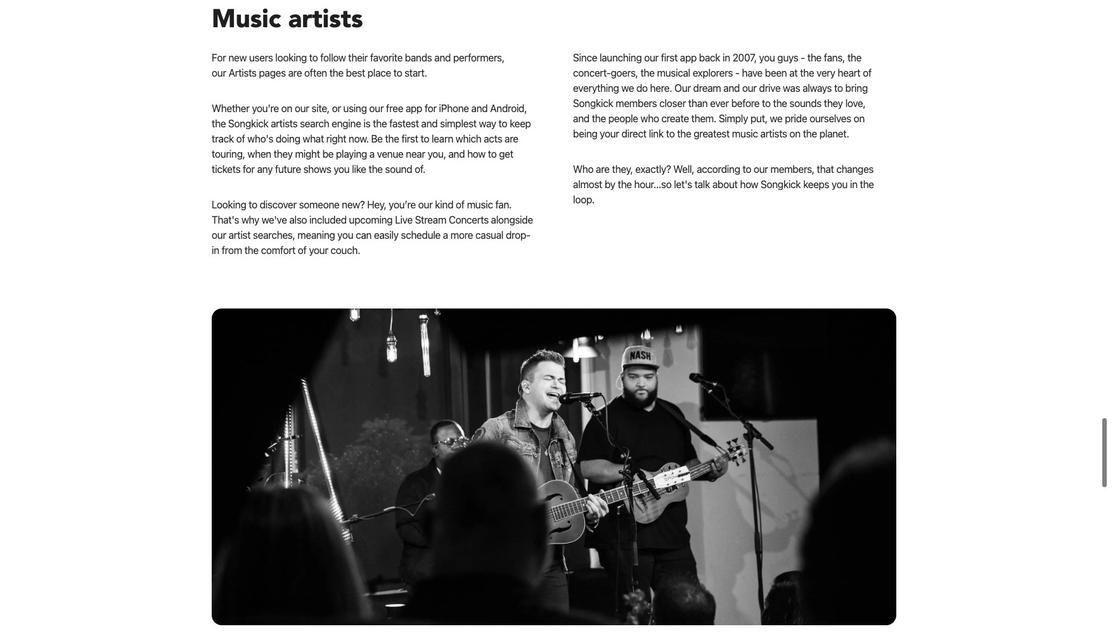 Task type: describe. For each thing, give the bounding box(es) containing it.
our inside for new users looking to follow their favorite bands and performers, our artists pages are often the best place to start.
[[212, 67, 226, 79]]

like
[[352, 164, 366, 175]]

tickets
[[212, 164, 240, 175]]

you inside who are they, exactly? well, according to our members, that changes almost by the hour...so let's talk about how songkick keeps you in the loop.
[[832, 179, 848, 190]]

are inside whether you're on our site, or using our free app for iphone and android, the songkick artists search engine is the fastest and simplest way to keep track of who's doing what right now. be the first to learn which acts are touring, when they might be playing a venue near you, and how to get tickets for any future shows you like the sound of.
[[505, 133, 519, 145]]

changes
[[837, 164, 874, 175]]

keep
[[510, 118, 531, 129]]

drive
[[759, 82, 781, 94]]

hour...so
[[634, 179, 672, 190]]

loop.
[[573, 194, 595, 205]]

almost
[[573, 179, 602, 190]]

touring,
[[212, 148, 245, 160]]

planet.
[[820, 128, 849, 139]]

put,
[[751, 113, 768, 124]]

new
[[228, 52, 247, 63]]

the right at
[[800, 67, 814, 79]]

might
[[295, 148, 320, 160]]

and up 'way'
[[471, 103, 488, 114]]

1 vertical spatial we
[[770, 113, 783, 124]]

direct
[[622, 128, 647, 139]]

and up learn
[[421, 118, 438, 129]]

and up ever
[[724, 82, 740, 94]]

the right be
[[385, 133, 399, 145]]

first inside since launching our first app back in 2007, you guys - the fans, the concert-goers, the musical explorers - have been at the very heart of everything we do here. our dream and our drive was always to bring songkick members closer than ever before to the sounds they love, and the people who create them. simply put, we pride ourselves on being your direct link to the greatest music artists on the planet.
[[661, 52, 678, 63]]

was
[[783, 82, 800, 94]]

way
[[479, 118, 496, 129]]

back
[[699, 52, 720, 63]]

new?
[[342, 199, 365, 211]]

of right kind
[[456, 199, 465, 211]]

their
[[348, 52, 368, 63]]

the down create
[[677, 128, 691, 139]]

free
[[386, 103, 403, 114]]

to left learn
[[421, 133, 429, 145]]

fastest
[[389, 118, 419, 129]]

our left site,
[[295, 103, 309, 114]]

talk
[[695, 179, 710, 190]]

start.
[[405, 67, 427, 79]]

how inside who are they, exactly? well, according to our members, that changes almost by the hour...so let's talk about how songkick keeps you in the loop.
[[740, 179, 758, 190]]

to up 'often'
[[309, 52, 318, 63]]

1 vertical spatial -
[[735, 67, 740, 79]]

get
[[499, 148, 513, 160]]

app inside since launching our first app back in 2007, you guys - the fans, the concert-goers, the musical explorers - have been at the very heart of everything we do here. our dream and our drive was always to bring songkick members closer than ever before to the sounds they love, and the people who create them. simply put, we pride ourselves on being your direct link to the greatest music artists on the planet.
[[680, 52, 697, 63]]

for new users looking to follow their favorite bands and performers, our artists pages are often the best place to start.
[[212, 52, 505, 79]]

you,
[[428, 148, 446, 160]]

and up being
[[573, 113, 590, 124]]

the right by
[[618, 179, 632, 190]]

they inside since launching our first app back in 2007, you guys - the fans, the concert-goers, the musical explorers - have been at the very heart of everything we do here. our dream and our drive was always to bring songkick members closer than ever before to the sounds they love, and the people who create them. simply put, we pride ourselves on being your direct link to the greatest music artists on the planet.
[[824, 98, 843, 109]]

our down that's
[[212, 230, 226, 241]]

and down "which" at top left
[[449, 148, 465, 160]]

very
[[817, 67, 836, 79]]

kind
[[435, 199, 453, 211]]

of inside since launching our first app back in 2007, you guys - the fans, the concert-goers, the musical explorers - have been at the very heart of everything we do here. our dream and our drive was always to bring songkick members closer than ever before to the sounds they love, and the people who create them. simply put, we pride ourselves on being your direct link to the greatest music artists on the planet.
[[863, 67, 872, 79]]

to left get
[[488, 148, 497, 160]]

the down pride
[[803, 128, 817, 139]]

your inside since launching our first app back in 2007, you guys - the fans, the concert-goers, the musical explorers - have been at the very heart of everything we do here. our dream and our drive was always to bring songkick members closer than ever before to the sounds they love, and the people who create them. simply put, we pride ourselves on being your direct link to the greatest music artists on the planet.
[[600, 128, 619, 139]]

place
[[368, 67, 391, 79]]

be
[[322, 148, 334, 160]]

our inside who are they, exactly? well, according to our members, that changes almost by the hour...so let's talk about how songkick keeps you in the loop.
[[754, 164, 768, 175]]

the down drive
[[773, 98, 787, 109]]

to inside who are they, exactly? well, according to our members, that changes almost by the hour...so let's talk about how songkick keeps you in the loop.
[[743, 164, 751, 175]]

in inside since launching our first app back in 2007, you guys - the fans, the concert-goers, the musical explorers - have been at the very heart of everything we do here. our dream and our drive was always to bring songkick members closer than ever before to the sounds they love, and the people who create them. simply put, we pride ourselves on being your direct link to the greatest music artists on the planet.
[[723, 52, 730, 63]]

goers,
[[611, 67, 638, 79]]

1 horizontal spatial on
[[790, 128, 801, 139]]

also
[[289, 214, 307, 226]]

can
[[356, 230, 372, 241]]

how inside whether you're on our site, or using our free app for iphone and android, the songkick artists search engine is the fastest and simplest way to keep track of who's doing what right now. be the first to learn which acts are touring, when they might be playing a venue near you, and how to get tickets for any future shows you like the sound of.
[[467, 148, 486, 160]]

you're
[[389, 199, 416, 211]]

our
[[675, 82, 691, 94]]

upcoming
[[349, 214, 393, 226]]

we've
[[262, 214, 287, 226]]

search
[[300, 118, 329, 129]]

a inside looking to discover someone new? hey, you're our kind of music fan. that's why we've also included upcoming live stream concerts alongside our artist searches, meaning you can easily schedule a more casual drop- in from the comfort of your couch.
[[443, 230, 448, 241]]

members
[[616, 98, 657, 109]]

them.
[[691, 113, 717, 124]]

follow
[[320, 52, 346, 63]]

simplest
[[440, 118, 477, 129]]

the inside looking to discover someone new? hey, you're our kind of music fan. that's why we've also included upcoming live stream concerts alongside our artist searches, meaning you can easily schedule a more casual drop- in from the comfort of your couch.
[[245, 245, 259, 256]]

someone
[[299, 199, 339, 211]]

looking
[[212, 199, 246, 211]]

the up heart
[[848, 52, 862, 63]]

sounds
[[790, 98, 822, 109]]

and inside for new users looking to follow their favorite bands and performers, our artists pages are often the best place to start.
[[434, 52, 451, 63]]

are inside for new users looking to follow their favorite bands and performers, our artists pages are often the best place to start.
[[288, 67, 302, 79]]

performers,
[[453, 52, 505, 63]]

when
[[248, 148, 271, 160]]

explorers
[[693, 67, 733, 79]]

comfort
[[261, 245, 295, 256]]

always
[[803, 82, 832, 94]]

track
[[212, 133, 234, 145]]

fan.
[[495, 199, 512, 211]]

create
[[662, 113, 689, 124]]

according
[[697, 164, 740, 175]]

here.
[[650, 82, 672, 94]]

to right link
[[666, 128, 675, 139]]

our up stream
[[418, 199, 433, 211]]

that's
[[212, 214, 239, 226]]

shows
[[303, 164, 331, 175]]

music inside looking to discover someone new? hey, you're our kind of music fan. that's why we've also included upcoming live stream concerts alongside our artist searches, meaning you can easily schedule a more casual drop- in from the comfort of your couch.
[[467, 199, 493, 211]]

bring
[[845, 82, 868, 94]]

of inside whether you're on our site, or using our free app for iphone and android, the songkick artists search engine is the fastest and simplest way to keep track of who's doing what right now. be the first to learn which acts are touring, when they might be playing a venue near you, and how to get tickets for any future shows you like the sound of.
[[236, 133, 245, 145]]

searches,
[[253, 230, 295, 241]]

1 horizontal spatial -
[[801, 52, 805, 63]]

artists
[[229, 67, 257, 79]]

our up musical
[[644, 52, 659, 63]]

ever
[[710, 98, 729, 109]]

live
[[395, 214, 413, 226]]

sound
[[385, 164, 412, 175]]

have
[[742, 67, 763, 79]]

at
[[790, 67, 798, 79]]

they,
[[612, 164, 633, 175]]

be
[[371, 133, 383, 145]]

our up is
[[369, 103, 384, 114]]

to left the start.
[[394, 67, 402, 79]]

ourselves
[[810, 113, 851, 124]]



Task type: locate. For each thing, give the bounding box(es) containing it.
1 horizontal spatial your
[[600, 128, 619, 139]]

0 vertical spatial how
[[467, 148, 486, 160]]

music down simply
[[732, 128, 758, 139]]

music up 'concerts'
[[467, 199, 493, 211]]

dream
[[693, 82, 721, 94]]

2 horizontal spatial in
[[850, 179, 858, 190]]

0 vertical spatial -
[[801, 52, 805, 63]]

using
[[343, 103, 367, 114]]

the up very on the right of the page
[[808, 52, 822, 63]]

been
[[765, 67, 787, 79]]

1 horizontal spatial in
[[723, 52, 730, 63]]

2 vertical spatial songkick
[[761, 179, 801, 190]]

best
[[346, 67, 365, 79]]

0 horizontal spatial app
[[406, 103, 422, 114]]

0 horizontal spatial for
[[243, 164, 255, 175]]

looking to discover someone new? hey, you're our kind of music fan. that's why we've also included upcoming live stream concerts alongside our artist searches, meaning you can easily schedule a more casual drop- in from the comfort of your couch.
[[212, 199, 533, 256]]

you inside looking to discover someone new? hey, you're our kind of music fan. that's why we've also included upcoming live stream concerts alongside our artist searches, meaning you can easily schedule a more casual drop- in from the comfort of your couch.
[[337, 230, 353, 241]]

a inside whether you're on our site, or using our free app for iphone and android, the songkick artists search engine is the fastest and simplest way to keep track of who's doing what right now. be the first to learn which acts are touring, when they might be playing a venue near you, and how to get tickets for any future shows you like the sound of.
[[370, 148, 375, 160]]

how down "which" at top left
[[467, 148, 486, 160]]

0 vertical spatial a
[[370, 148, 375, 160]]

to down drive
[[762, 98, 771, 109]]

songkick inside since launching our first app back in 2007, you guys - the fans, the concert-goers, the musical explorers - have been at the very heart of everything we do here. our dream and our drive was always to bring songkick members closer than ever before to the sounds they love, and the people who create them. simply put, we pride ourselves on being your direct link to the greatest music artists on the planet.
[[573, 98, 613, 109]]

2 horizontal spatial on
[[854, 113, 865, 124]]

everything
[[573, 82, 619, 94]]

who
[[573, 164, 594, 175]]

love,
[[846, 98, 866, 109]]

do
[[637, 82, 648, 94]]

we right the put, at right top
[[770, 113, 783, 124]]

are up get
[[505, 133, 519, 145]]

0 horizontal spatial we
[[622, 82, 634, 94]]

for
[[425, 103, 437, 114], [243, 164, 255, 175]]

to right 'way'
[[499, 118, 507, 129]]

you down that
[[832, 179, 848, 190]]

we left the "do"
[[622, 82, 634, 94]]

more
[[451, 230, 473, 241]]

for left any
[[243, 164, 255, 175]]

0 vertical spatial are
[[288, 67, 302, 79]]

stream
[[415, 214, 446, 226]]

to left the bring at the top right of the page
[[834, 82, 843, 94]]

playing
[[336, 148, 367, 160]]

the up track
[[212, 118, 226, 129]]

near
[[406, 148, 425, 160]]

whether you're on our site, or using our free app for iphone and android, the songkick artists search engine is the fastest and simplest way to keep track of who's doing what right now. be the first to learn which acts are touring, when they might be playing a venue near you, and how to get tickets for any future shows you like the sound of.
[[212, 103, 531, 175]]

a
[[370, 148, 375, 160], [443, 230, 448, 241]]

0 horizontal spatial on
[[281, 103, 292, 114]]

2 horizontal spatial are
[[596, 164, 610, 175]]

by
[[605, 179, 615, 190]]

we
[[622, 82, 634, 94], [770, 113, 783, 124]]

songkick down members,
[[761, 179, 801, 190]]

in down changes
[[850, 179, 858, 190]]

why
[[241, 214, 259, 226]]

they inside whether you're on our site, or using our free app for iphone and android, the songkick artists search engine is the fastest and simplest way to keep track of who's doing what right now. be the first to learn which acts are touring, when they might be playing a venue near you, and how to get tickets for any future shows you like the sound of.
[[274, 148, 293, 160]]

0 vertical spatial in
[[723, 52, 730, 63]]

the down the artist
[[245, 245, 259, 256]]

1 horizontal spatial how
[[740, 179, 758, 190]]

on down pride
[[790, 128, 801, 139]]

to
[[309, 52, 318, 63], [394, 67, 402, 79], [834, 82, 843, 94], [762, 98, 771, 109], [499, 118, 507, 129], [666, 128, 675, 139], [421, 133, 429, 145], [488, 148, 497, 160], [743, 164, 751, 175], [249, 199, 257, 211]]

artists up follow
[[288, 2, 363, 37]]

1 horizontal spatial we
[[770, 113, 783, 124]]

1 horizontal spatial a
[[443, 230, 448, 241]]

on inside whether you're on our site, or using our free app for iphone and android, the songkick artists search engine is the fastest and simplest way to keep track of who's doing what right now. be the first to learn which acts are touring, when they might be playing a venue near you, and how to get tickets for any future shows you like the sound of.
[[281, 103, 292, 114]]

1 vertical spatial your
[[309, 245, 328, 256]]

1 vertical spatial app
[[406, 103, 422, 114]]

are inside who are they, exactly? well, according to our members, that changes almost by the hour...so let's talk about how songkick keeps you in the loop.
[[596, 164, 610, 175]]

now.
[[349, 133, 369, 145]]

the up the "do"
[[641, 67, 655, 79]]

1 horizontal spatial first
[[661, 52, 678, 63]]

1 vertical spatial first
[[402, 133, 418, 145]]

often
[[304, 67, 327, 79]]

music
[[732, 128, 758, 139], [467, 199, 493, 211]]

who's
[[247, 133, 273, 145]]

first
[[661, 52, 678, 63], [402, 133, 418, 145]]

closer
[[660, 98, 686, 109]]

bands
[[405, 52, 432, 63]]

our down for
[[212, 67, 226, 79]]

a left more on the left top of the page
[[443, 230, 448, 241]]

what
[[303, 133, 324, 145]]

0 horizontal spatial are
[[288, 67, 302, 79]]

songkick up who's
[[228, 118, 268, 129]]

artists down the put, at right top
[[761, 128, 787, 139]]

on down the love,
[[854, 113, 865, 124]]

the right like
[[369, 164, 383, 175]]

they down the doing
[[274, 148, 293, 160]]

in inside who are they, exactly? well, according to our members, that changes almost by the hour...so let's talk about how songkick keeps you in the loop.
[[850, 179, 858, 190]]

the right is
[[373, 118, 387, 129]]

meaning
[[298, 230, 335, 241]]

you up "couch."
[[337, 230, 353, 241]]

1 vertical spatial how
[[740, 179, 758, 190]]

how
[[467, 148, 486, 160], [740, 179, 758, 190]]

0 horizontal spatial how
[[467, 148, 486, 160]]

1 vertical spatial a
[[443, 230, 448, 241]]

future
[[275, 164, 301, 175]]

people
[[609, 113, 638, 124]]

right
[[326, 133, 346, 145]]

musical
[[657, 67, 690, 79]]

songkick inside who are they, exactly? well, according to our members, that changes almost by the hour...so let's talk about how songkick keeps you in the loop.
[[761, 179, 801, 190]]

engine
[[332, 118, 361, 129]]

the
[[808, 52, 822, 63], [848, 52, 862, 63], [330, 67, 344, 79], [641, 67, 655, 79], [800, 67, 814, 79], [773, 98, 787, 109], [592, 113, 606, 124], [212, 118, 226, 129], [373, 118, 387, 129], [677, 128, 691, 139], [803, 128, 817, 139], [385, 133, 399, 145], [369, 164, 383, 175], [618, 179, 632, 190], [860, 179, 874, 190], [245, 245, 259, 256]]

keeps
[[803, 179, 830, 190]]

looking
[[275, 52, 307, 63]]

any
[[257, 164, 273, 175]]

and right bands
[[434, 52, 451, 63]]

1 horizontal spatial songkick
[[573, 98, 613, 109]]

1 vertical spatial songkick
[[228, 118, 268, 129]]

site,
[[312, 103, 330, 114]]

you inside since launching our first app back in 2007, you guys - the fans, the concert-goers, the musical explorers - have been at the very heart of everything we do here. our dream and our drive was always to bring songkick members closer than ever before to the sounds they love, and the people who create them. simply put, we pride ourselves on being your direct link to the greatest music artists on the planet.
[[759, 52, 775, 63]]

- left 'have'
[[735, 67, 740, 79]]

than
[[688, 98, 708, 109]]

2 vertical spatial in
[[212, 245, 219, 256]]

our down 'have'
[[742, 82, 757, 94]]

drop-
[[506, 230, 531, 241]]

app inside whether you're on our site, or using our free app for iphone and android, the songkick artists search engine is the fastest and simplest way to keep track of who's doing what right now. be the first to learn which acts are touring, when they might be playing a venue near you, and how to get tickets for any future shows you like the sound of.
[[406, 103, 422, 114]]

0 horizontal spatial a
[[370, 148, 375, 160]]

1 vertical spatial music
[[467, 199, 493, 211]]

- right guys
[[801, 52, 805, 63]]

to up why at the top left of page
[[249, 199, 257, 211]]

fans,
[[824, 52, 845, 63]]

artists inside whether you're on our site, or using our free app for iphone and android, the songkick artists search engine is the fastest and simplest way to keep track of who's doing what right now. be the first to learn which acts are touring, when they might be playing a venue near you, and how to get tickets for any future shows you like the sound of.
[[271, 118, 298, 129]]

0 horizontal spatial your
[[309, 245, 328, 256]]

guys
[[778, 52, 799, 63]]

1 vertical spatial are
[[505, 133, 519, 145]]

our left members,
[[754, 164, 768, 175]]

music artists
[[212, 2, 363, 37]]

of right track
[[236, 133, 245, 145]]

the inside for new users looking to follow their favorite bands and performers, our artists pages are often the best place to start.
[[330, 67, 344, 79]]

pride
[[785, 113, 807, 124]]

you inside whether you're on our site, or using our free app for iphone and android, the songkick artists search engine is the fastest and simplest way to keep track of who's doing what right now. be the first to learn which acts are touring, when they might be playing a venue near you, and how to get tickets for any future shows you like the sound of.
[[334, 164, 350, 175]]

1 vertical spatial in
[[850, 179, 858, 190]]

0 horizontal spatial they
[[274, 148, 293, 160]]

0 vertical spatial app
[[680, 52, 697, 63]]

a down be
[[370, 148, 375, 160]]

learn
[[432, 133, 453, 145]]

app up fastest on the left of page
[[406, 103, 422, 114]]

0 vertical spatial for
[[425, 103, 437, 114]]

music inside since launching our first app back in 2007, you guys - the fans, the concert-goers, the musical explorers - have been at the very heart of everything we do here. our dream and our drive was always to bring songkick members closer than ever before to the sounds they love, and the people who create them. simply put, we pride ourselves on being your direct link to the greatest music artists on the planet.
[[732, 128, 758, 139]]

your down people
[[600, 128, 619, 139]]

acts
[[484, 133, 502, 145]]

schedule
[[401, 230, 441, 241]]

your down meaning
[[309, 245, 328, 256]]

easily
[[374, 230, 399, 241]]

1 vertical spatial for
[[243, 164, 255, 175]]

0 horizontal spatial in
[[212, 245, 219, 256]]

pages
[[259, 67, 286, 79]]

is
[[364, 118, 370, 129]]

the down follow
[[330, 67, 344, 79]]

0 vertical spatial we
[[622, 82, 634, 94]]

doing
[[276, 133, 300, 145]]

for left iphone
[[425, 103, 437, 114]]

the up being
[[592, 113, 606, 124]]

1 horizontal spatial they
[[824, 98, 843, 109]]

you up been
[[759, 52, 775, 63]]

artists up the doing
[[271, 118, 298, 129]]

of down meaning
[[298, 245, 307, 256]]

they up 'ourselves'
[[824, 98, 843, 109]]

app up musical
[[680, 52, 697, 63]]

to right according
[[743, 164, 751, 175]]

songkick inside whether you're on our site, or using our free app for iphone and android, the songkick artists search engine is the fastest and simplest way to keep track of who's doing what right now. be the first to learn which acts are touring, when they might be playing a venue near you, and how to get tickets for any future shows you like the sound of.
[[228, 118, 268, 129]]

artists inside since launching our first app back in 2007, you guys - the fans, the concert-goers, the musical explorers - have been at the very heart of everything we do here. our dream and our drive was always to bring songkick members closer than ever before to the sounds they love, and the people who create them. simply put, we pride ourselves on being your direct link to the greatest music artists on the planet.
[[761, 128, 787, 139]]

the down changes
[[860, 179, 874, 190]]

venue
[[377, 148, 404, 160]]

you
[[759, 52, 775, 63], [334, 164, 350, 175], [832, 179, 848, 190], [337, 230, 353, 241]]

hey,
[[367, 199, 386, 211]]

first inside whether you're on our site, or using our free app for iphone and android, the songkick artists search engine is the fastest and simplest way to keep track of who's doing what right now. be the first to learn which acts are touring, when they might be playing a venue near you, and how to get tickets for any future shows you like the sound of.
[[402, 133, 418, 145]]

1 horizontal spatial app
[[680, 52, 697, 63]]

0 vertical spatial songkick
[[573, 98, 613, 109]]

0 vertical spatial they
[[824, 98, 843, 109]]

0 vertical spatial music
[[732, 128, 758, 139]]

our
[[644, 52, 659, 63], [212, 67, 226, 79], [742, 82, 757, 94], [295, 103, 309, 114], [369, 103, 384, 114], [754, 164, 768, 175], [418, 199, 433, 211], [212, 230, 226, 241]]

0 horizontal spatial first
[[402, 133, 418, 145]]

in
[[723, 52, 730, 63], [850, 179, 858, 190], [212, 245, 219, 256]]

0 horizontal spatial -
[[735, 67, 740, 79]]

android,
[[490, 103, 527, 114]]

who are they, exactly? well, according to our members, that changes almost by the hour...so let's talk about how songkick keeps you in the loop.
[[573, 164, 874, 205]]

1 horizontal spatial are
[[505, 133, 519, 145]]

simply
[[719, 113, 748, 124]]

artist
[[229, 230, 251, 241]]

whether
[[212, 103, 250, 114]]

first up near
[[402, 133, 418, 145]]

0 vertical spatial first
[[661, 52, 678, 63]]

2 horizontal spatial songkick
[[761, 179, 801, 190]]

are up by
[[596, 164, 610, 175]]

0 horizontal spatial music
[[467, 199, 493, 211]]

well,
[[674, 164, 695, 175]]

1 vertical spatial they
[[274, 148, 293, 160]]

1 horizontal spatial for
[[425, 103, 437, 114]]

you're
[[252, 103, 279, 114]]

music
[[212, 2, 281, 37]]

in inside looking to discover someone new? hey, you're our kind of music fan. that's why we've also included upcoming live stream concerts alongside our artist searches, meaning you can easily schedule a more casual drop- in from the comfort of your couch.
[[212, 245, 219, 256]]

your
[[600, 128, 619, 139], [309, 245, 328, 256]]

which
[[456, 133, 481, 145]]

greatest
[[694, 128, 730, 139]]

to inside looking to discover someone new? hey, you're our kind of music fan. that's why we've also included upcoming live stream concerts alongside our artist searches, meaning you can easily schedule a more casual drop- in from the comfort of your couch.
[[249, 199, 257, 211]]

in left from
[[212, 245, 219, 256]]

how right the about
[[740, 179, 758, 190]]

are down looking
[[288, 67, 302, 79]]

in right back
[[723, 52, 730, 63]]

you left like
[[334, 164, 350, 175]]

2 vertical spatial are
[[596, 164, 610, 175]]

favorite
[[370, 52, 403, 63]]

1 horizontal spatial music
[[732, 128, 758, 139]]

of right heart
[[863, 67, 872, 79]]

users
[[249, 52, 273, 63]]

alongside
[[491, 214, 533, 226]]

first up musical
[[661, 52, 678, 63]]

0 horizontal spatial songkick
[[228, 118, 268, 129]]

your inside looking to discover someone new? hey, you're our kind of music fan. that's why we've also included upcoming live stream concerts alongside our artist searches, meaning you can easily schedule a more casual drop- in from the comfort of your couch.
[[309, 245, 328, 256]]

on right you're
[[281, 103, 292, 114]]

songkick down everything
[[573, 98, 613, 109]]

0 vertical spatial your
[[600, 128, 619, 139]]



Task type: vqa. For each thing, say whether or not it's contained in the screenshot.
Pop link
no



